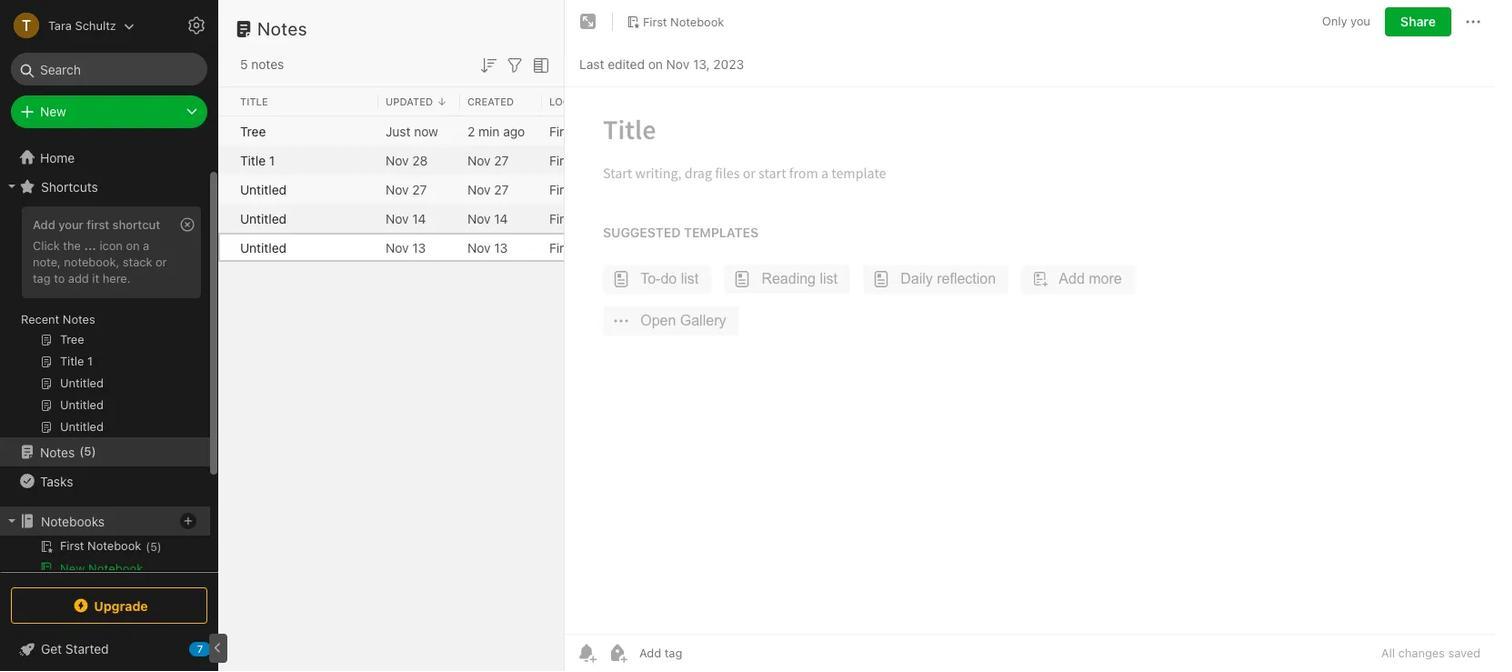 Task type: locate. For each thing, give the bounding box(es) containing it.
nov 27
[[468, 152, 509, 168], [386, 181, 427, 197], [468, 181, 509, 197]]

new inside button
[[60, 561, 85, 576]]

1 horizontal spatial nov 13
[[468, 240, 508, 255]]

Search text field
[[24, 53, 195, 86]]

get started
[[41, 641, 109, 657]]

new
[[40, 104, 66, 119], [60, 561, 85, 576]]

untitled
[[240, 181, 287, 197], [240, 211, 287, 226], [240, 240, 287, 255]]

the
[[63, 238, 81, 253]]

settings image
[[186, 15, 207, 36]]

cell for just now
[[218, 116, 233, 146]]

icon
[[100, 238, 123, 253]]

0 horizontal spatial nov 14
[[386, 211, 426, 226]]

5 up new notebook button
[[150, 540, 157, 554]]

0 vertical spatial )
[[91, 444, 96, 459]]

14 down the 2 min ago on the top left
[[494, 211, 508, 226]]

2 title from the top
[[240, 152, 266, 168]]

new button
[[11, 96, 207, 128]]

notes up notes on the left
[[257, 18, 308, 39]]

None search field
[[24, 53, 195, 86]]

Add filters field
[[504, 53, 526, 76]]

1 vertical spatial )
[[157, 540, 162, 554]]

0 horizontal spatial 5
[[84, 444, 91, 459]]

1 horizontal spatial on
[[648, 56, 663, 71]]

notebook
[[671, 14, 724, 29], [579, 123, 636, 139], [579, 152, 636, 168], [579, 181, 636, 197], [579, 211, 636, 226], [579, 240, 636, 255], [88, 561, 143, 576]]

new down notebooks
[[60, 561, 85, 576]]

0 horizontal spatial nov 13
[[386, 240, 426, 255]]

0 vertical spatial 5
[[240, 56, 248, 72]]

first for nov 13
[[549, 240, 575, 255]]

home link
[[0, 143, 218, 172]]

notebook,
[[64, 255, 119, 269]]

1 vertical spatial untitled
[[240, 211, 287, 226]]

nov 14
[[386, 211, 426, 226], [468, 211, 508, 226]]

1 horizontal spatial (
[[146, 540, 150, 554]]

tree
[[0, 143, 218, 671]]

first notebook
[[643, 14, 724, 29], [549, 123, 636, 139], [549, 152, 636, 168], [549, 181, 636, 197], [549, 211, 636, 226], [549, 240, 636, 255]]

0 vertical spatial title
[[240, 95, 268, 107]]

group
[[0, 201, 210, 445]]

) inside the notes ( 5 )
[[91, 444, 96, 459]]

2
[[468, 123, 475, 139]]

notes for notes
[[257, 18, 308, 39]]

Sort options field
[[478, 53, 499, 76]]

0 vertical spatial untitled
[[240, 181, 287, 197]]

last edited on nov 13, 2023
[[579, 56, 744, 71]]

nov 14 down nov 28
[[386, 211, 426, 226]]

row group
[[218, 87, 961, 116], [218, 116, 870, 262]]

2 min ago
[[468, 123, 525, 139]]

5 left notes on the left
[[240, 56, 248, 72]]

) up "tasks" 'button'
[[91, 444, 96, 459]]

on left a
[[126, 238, 140, 253]]

title for title 1
[[240, 152, 266, 168]]

0 horizontal spatial 14
[[412, 211, 426, 226]]

ago
[[503, 123, 525, 139]]

1 vertical spatial 5
[[84, 444, 91, 459]]

13
[[412, 240, 426, 255], [494, 240, 508, 255]]

notebook for nov 27
[[579, 181, 636, 197]]

2 13 from the left
[[494, 240, 508, 255]]

just
[[386, 123, 411, 139]]

title 1
[[240, 152, 275, 168]]

)
[[91, 444, 96, 459], [157, 540, 162, 554]]

tara schultz
[[48, 18, 116, 32]]

0 vertical spatial (
[[79, 444, 84, 459]]

1 title from the top
[[240, 95, 268, 107]]

new notebook
[[60, 561, 143, 576]]

1 horizontal spatial )
[[157, 540, 162, 554]]

1 horizontal spatial 13
[[494, 240, 508, 255]]

0 horizontal spatial (
[[79, 444, 84, 459]]

untitled for nov 14
[[240, 211, 287, 226]]

notes inside note list "element"
[[257, 18, 308, 39]]

stack
[[123, 255, 152, 269]]

1 vertical spatial notes
[[63, 312, 95, 327]]

it
[[92, 271, 99, 285]]

) up new notebook button
[[157, 540, 162, 554]]

1 row group from the top
[[218, 87, 961, 116]]

1 nov 13 from the left
[[386, 240, 426, 255]]

5 inside the notes ( 5 )
[[84, 444, 91, 459]]

all
[[1382, 646, 1395, 660]]

only
[[1322, 14, 1348, 28]]

cell for nov 28
[[218, 146, 233, 175]]

(
[[79, 444, 84, 459], [146, 540, 150, 554]]

0 vertical spatial notes
[[257, 18, 308, 39]]

notes ( 5 )
[[40, 444, 96, 460]]

edited
[[608, 56, 645, 71]]

5 cell from the top
[[218, 233, 233, 262]]

5 up "tasks" 'button'
[[84, 444, 91, 459]]

nov 27 for 27
[[468, 181, 509, 197]]

a
[[143, 238, 149, 253]]

group containing add your first shortcut
[[0, 201, 210, 445]]

first
[[643, 14, 667, 29], [549, 123, 575, 139], [549, 152, 575, 168], [549, 181, 575, 197], [549, 211, 575, 226], [549, 240, 575, 255]]

0 vertical spatial new
[[40, 104, 66, 119]]

title
[[240, 95, 268, 107], [240, 152, 266, 168]]

2 vertical spatial notes
[[40, 444, 75, 460]]

2 vertical spatial 5
[[150, 540, 157, 554]]

first notebook button
[[620, 9, 731, 35]]

location
[[549, 95, 601, 107]]

on inside note window element
[[648, 56, 663, 71]]

notebook for nov 28
[[579, 152, 636, 168]]

new for new
[[40, 104, 66, 119]]

note list element
[[218, 0, 961, 671]]

View options field
[[526, 53, 552, 76]]

2 vertical spatial untitled
[[240, 240, 287, 255]]

note window element
[[565, 0, 1495, 671]]

on
[[648, 56, 663, 71], [126, 238, 140, 253]]

untitled for nov 13
[[240, 240, 287, 255]]

notes right recent
[[63, 312, 95, 327]]

27
[[494, 152, 509, 168], [412, 181, 427, 197], [494, 181, 509, 197]]

more actions image
[[1463, 11, 1485, 33]]

0 horizontal spatial 13
[[412, 240, 426, 255]]

upgrade button
[[11, 588, 207, 624]]

shortcuts
[[41, 179, 98, 194]]

27 for nov 27
[[494, 181, 509, 197]]

you
[[1351, 14, 1371, 28]]

Note Editor text field
[[565, 87, 1495, 634]]

1 14 from the left
[[412, 211, 426, 226]]

nov
[[666, 56, 690, 71], [386, 152, 409, 168], [468, 152, 491, 168], [386, 181, 409, 197], [468, 181, 491, 197], [386, 211, 409, 226], [468, 211, 491, 226], [386, 240, 409, 255], [468, 240, 491, 255]]

0 horizontal spatial on
[[126, 238, 140, 253]]

tasks button
[[0, 467, 210, 496]]

row group inside note list "element"
[[218, 116, 870, 262]]

1 untitled from the top
[[240, 181, 287, 197]]

first notebook for nov 27
[[549, 181, 636, 197]]

cell for nov 27
[[218, 175, 233, 204]]

notes
[[257, 18, 308, 39], [63, 312, 95, 327], [40, 444, 75, 460]]

0 vertical spatial on
[[648, 56, 663, 71]]

first notebook inside button
[[643, 14, 724, 29]]

1 cell from the top
[[218, 116, 233, 146]]

get
[[41, 641, 62, 657]]

title left 1 at the top left of the page
[[240, 152, 266, 168]]

1 vertical spatial title
[[240, 152, 266, 168]]

1 horizontal spatial nov 14
[[468, 211, 508, 226]]

expand notebooks image
[[5, 514, 19, 528]]

2 cell from the top
[[218, 146, 233, 175]]

2 untitled from the top
[[240, 211, 287, 226]]

row group containing tree
[[218, 116, 870, 262]]

new up "home"
[[40, 104, 66, 119]]

14
[[412, 211, 426, 226], [494, 211, 508, 226]]

title up tree
[[240, 95, 268, 107]]

2023
[[713, 56, 744, 71]]

( inside new notebook 'group'
[[146, 540, 150, 554]]

( inside the notes ( 5 )
[[79, 444, 84, 459]]

shortcuts button
[[0, 172, 210, 201]]

3 cell from the top
[[218, 175, 233, 204]]

cell
[[218, 116, 233, 146], [218, 146, 233, 175], [218, 175, 233, 204], [218, 204, 233, 233], [218, 233, 233, 262]]

notes for notes ( 5 )
[[40, 444, 75, 460]]

notebook inside note window element
[[671, 14, 724, 29]]

new for new notebook
[[60, 561, 85, 576]]

2 14 from the left
[[494, 211, 508, 226]]

( up new notebook button
[[146, 540, 150, 554]]

click
[[33, 238, 60, 253]]

new inside popup button
[[40, 104, 66, 119]]

1 horizontal spatial 14
[[494, 211, 508, 226]]

notes
[[251, 56, 284, 72]]

1
[[269, 152, 275, 168]]

nov inside note window element
[[666, 56, 690, 71]]

add
[[33, 217, 55, 232]]

nov 14 down min
[[468, 211, 508, 226]]

1 vertical spatial (
[[146, 540, 150, 554]]

5
[[240, 56, 248, 72], [84, 444, 91, 459], [150, 540, 157, 554]]

first for nov 28
[[549, 152, 575, 168]]

2 horizontal spatial 5
[[240, 56, 248, 72]]

0 horizontal spatial )
[[91, 444, 96, 459]]

1 vertical spatial on
[[126, 238, 140, 253]]

on right edited
[[648, 56, 663, 71]]

notes up tasks
[[40, 444, 75, 460]]

3 untitled from the top
[[240, 240, 287, 255]]

1 horizontal spatial 5
[[150, 540, 157, 554]]

share button
[[1385, 7, 1452, 36]]

icon on a note, notebook, stack or tag to add it here.
[[33, 238, 167, 285]]

5 inside new notebook 'group'
[[150, 540, 157, 554]]

) inside new notebook 'group'
[[157, 540, 162, 554]]

( up "tasks" 'button'
[[79, 444, 84, 459]]

2 nov 14 from the left
[[468, 211, 508, 226]]

expand note image
[[578, 11, 599, 33]]

14 down '28'
[[412, 211, 426, 226]]

1 vertical spatial new
[[60, 561, 85, 576]]

notes inside the notes ( 5 )
[[40, 444, 75, 460]]

4 cell from the top
[[218, 204, 233, 233]]

last
[[579, 56, 604, 71]]

nov 13
[[386, 240, 426, 255], [468, 240, 508, 255]]

new notebook group
[[0, 536, 210, 587]]

2 row group from the top
[[218, 116, 870, 262]]



Task type: describe. For each thing, give the bounding box(es) containing it.
to
[[54, 271, 65, 285]]

...
[[84, 238, 96, 253]]

now
[[414, 123, 438, 139]]

recent
[[21, 312, 59, 327]]

home
[[40, 150, 75, 165]]

updated
[[386, 95, 433, 107]]

new notebook button
[[0, 558, 210, 579]]

first for nov 27
[[549, 181, 575, 197]]

28
[[412, 152, 428, 168]]

2 nov 13 from the left
[[468, 240, 508, 255]]

all changes saved
[[1382, 646, 1481, 660]]

cell for nov 14
[[218, 204, 233, 233]]

add a reminder image
[[576, 642, 598, 664]]

tasks
[[40, 473, 73, 489]]

add tag image
[[607, 642, 629, 664]]

5 inside note list "element"
[[240, 56, 248, 72]]

share
[[1401, 14, 1436, 29]]

click to collapse image
[[211, 638, 225, 659]]

tara
[[48, 18, 72, 32]]

first notebook for nov 28
[[549, 152, 636, 168]]

add
[[68, 271, 89, 285]]

1 nov 14 from the left
[[386, 211, 426, 226]]

first for just now
[[549, 123, 575, 139]]

More actions field
[[1463, 7, 1485, 36]]

( 5 )
[[146, 540, 162, 554]]

add your first shortcut
[[33, 217, 160, 232]]

tree containing home
[[0, 143, 218, 671]]

click the ...
[[33, 238, 96, 253]]

just now
[[386, 123, 438, 139]]

nov 28
[[386, 152, 428, 168]]

tree
[[240, 123, 266, 139]]

or
[[156, 255, 167, 269]]

on inside icon on a note, notebook, stack or tag to add it here.
[[126, 238, 140, 253]]

first inside button
[[643, 14, 667, 29]]

group inside "tree"
[[0, 201, 210, 445]]

notebooks link
[[0, 507, 210, 536]]

first notebook for just now
[[549, 123, 636, 139]]

add filters image
[[504, 54, 526, 76]]

here.
[[103, 271, 131, 285]]

Add tag field
[[638, 645, 774, 661]]

note,
[[33, 255, 61, 269]]

first for nov 14
[[549, 211, 575, 226]]

started
[[65, 641, 109, 657]]

saved
[[1449, 646, 1481, 660]]

changes
[[1399, 646, 1445, 660]]

notebooks
[[41, 513, 105, 529]]

untitled for nov 27
[[240, 181, 287, 197]]

first notebook for nov 14
[[549, 211, 636, 226]]

nov 27 for 28
[[468, 152, 509, 168]]

recent notes
[[21, 312, 95, 327]]

1 13 from the left
[[412, 240, 426, 255]]

created
[[468, 95, 514, 107]]

min
[[479, 123, 500, 139]]

13,
[[693, 56, 710, 71]]

shortcut
[[112, 217, 160, 232]]

notebook for nov 13
[[579, 240, 636, 255]]

5 notes
[[240, 56, 284, 72]]

first
[[87, 217, 109, 232]]

Help and Learning task checklist field
[[0, 635, 218, 664]]

7
[[197, 643, 203, 655]]

first notebook for nov 13
[[549, 240, 636, 255]]

27 for nov 28
[[494, 152, 509, 168]]

tag
[[33, 271, 51, 285]]

only you
[[1322, 14, 1371, 28]]

title for title
[[240, 95, 268, 107]]

cell for nov 13
[[218, 233, 233, 262]]

schultz
[[75, 18, 116, 32]]

your
[[58, 217, 84, 232]]

Account field
[[0, 7, 134, 44]]

notebook for nov 14
[[579, 211, 636, 226]]

notebook for just now
[[579, 123, 636, 139]]

row group containing title
[[218, 87, 961, 116]]

notebook inside 'group'
[[88, 561, 143, 576]]

upgrade
[[94, 598, 148, 614]]



Task type: vqa. For each thing, say whether or not it's contained in the screenshot.
"Sort options" field
yes



